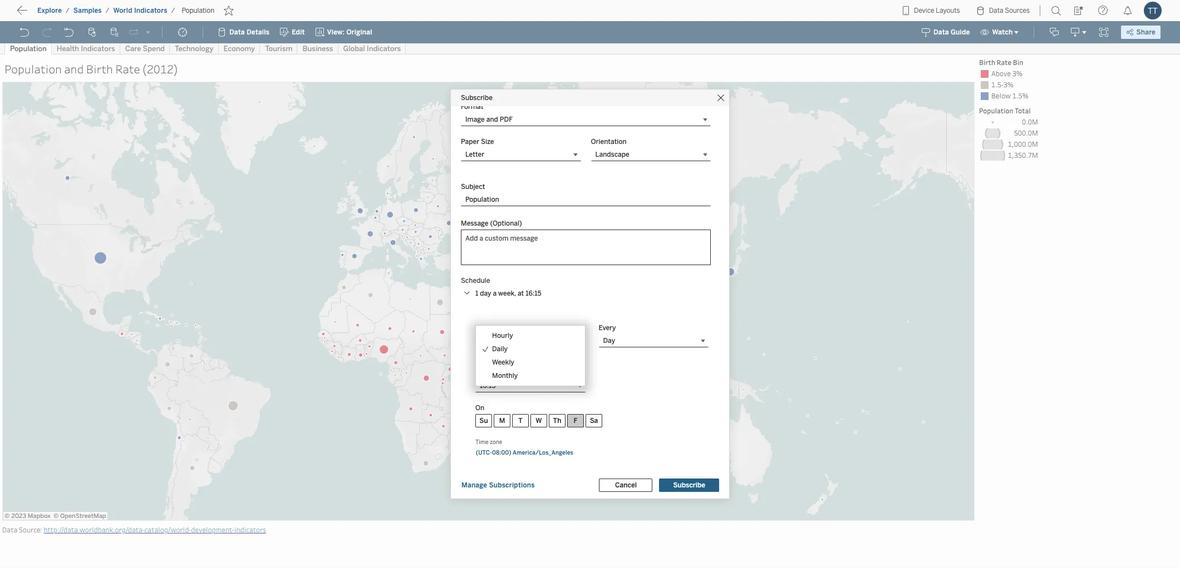 Task type: describe. For each thing, give the bounding box(es) containing it.
skip to content
[[29, 8, 96, 19]]

world indicators link
[[113, 6, 168, 15]]

population
[[182, 7, 214, 14]]

explore link
[[37, 6, 62, 15]]

1 / from the left
[[66, 7, 70, 14]]

content
[[61, 8, 96, 19]]

skip
[[29, 8, 48, 19]]

population element
[[178, 7, 218, 14]]

skip to content link
[[27, 6, 113, 21]]

indicators
[[134, 7, 167, 14]]

samples link
[[73, 6, 102, 15]]



Task type: locate. For each thing, give the bounding box(es) containing it.
/ right indicators
[[171, 7, 175, 14]]

3 / from the left
[[171, 7, 175, 14]]

/ left world
[[106, 7, 109, 14]]

/ right to on the top left of the page
[[66, 7, 70, 14]]

2 horizontal spatial /
[[171, 7, 175, 14]]

world
[[113, 7, 132, 14]]

/
[[66, 7, 70, 14], [106, 7, 109, 14], [171, 7, 175, 14]]

explore
[[37, 7, 62, 14]]

explore / samples / world indicators /
[[37, 7, 175, 14]]

2 / from the left
[[106, 7, 109, 14]]

to
[[50, 8, 59, 19]]

1 horizontal spatial /
[[106, 7, 109, 14]]

samples
[[73, 7, 102, 14]]

0 horizontal spatial /
[[66, 7, 70, 14]]



Task type: vqa. For each thing, say whether or not it's contained in the screenshot.
Technology element
no



